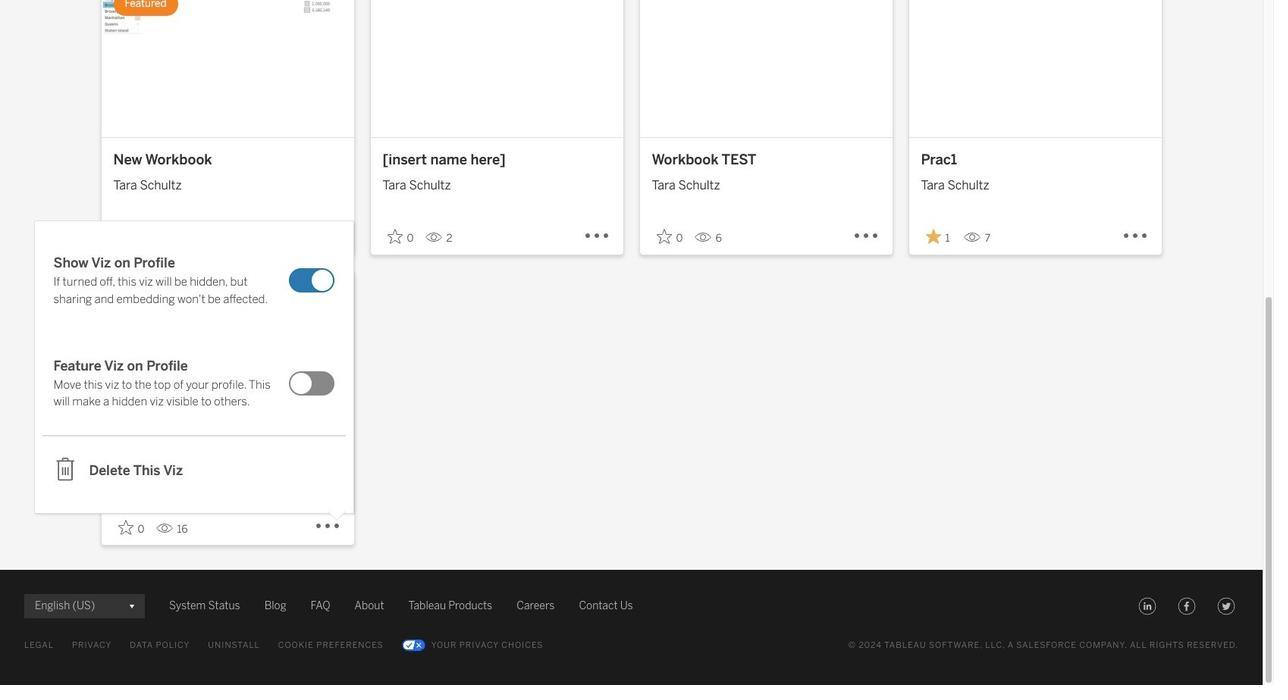 Task type: locate. For each thing, give the bounding box(es) containing it.
workbook thumbnail image for add favorite icon
[[371, 0, 623, 137]]

2 horizontal spatial add favorite button
[[652, 225, 688, 250]]

Add Favorite button
[[383, 225, 419, 250], [652, 225, 688, 250], [113, 515, 150, 540]]

workbook thumbnail image for the topmost add favorite image
[[640, 0, 892, 137]]

more actions image
[[314, 514, 342, 541]]

add favorite image
[[656, 229, 672, 244], [118, 520, 133, 535]]

0 vertical spatial add favorite image
[[656, 229, 672, 244]]

remove favorite image
[[926, 229, 941, 244]]

1 horizontal spatial add favorite button
[[383, 225, 419, 250]]

menu item
[[42, 229, 345, 332], [42, 332, 345, 437]]

1 vertical spatial add favorite image
[[118, 520, 133, 535]]

1 horizontal spatial add favorite image
[[656, 229, 672, 244]]

workbook thumbnail image
[[101, 0, 354, 137], [371, 0, 623, 137], [640, 0, 892, 137], [909, 0, 1162, 137], [101, 271, 354, 428]]

dialog
[[35, 220, 353, 521]]



Task type: describe. For each thing, give the bounding box(es) containing it.
featured element
[[113, 0, 178, 16]]

workbook thumbnail image for remove favorite image
[[909, 0, 1162, 137]]

Remove Favorite button
[[921, 225, 958, 250]]

add favorite button for workbook thumbnail related to the topmost add favorite image
[[652, 225, 688, 250]]

2 menu item from the top
[[42, 332, 345, 437]]

add favorite button for add favorite icon's workbook thumbnail
[[383, 225, 419, 250]]

1 menu item from the top
[[42, 229, 345, 332]]

add favorite image
[[387, 229, 402, 244]]

list options menu
[[35, 222, 353, 514]]

0 horizontal spatial add favorite image
[[118, 520, 133, 535]]

0 horizontal spatial add favorite button
[[113, 515, 150, 540]]

selected language element
[[35, 595, 134, 619]]



Task type: vqa. For each thing, say whether or not it's contained in the screenshot.
'Logo'
no



